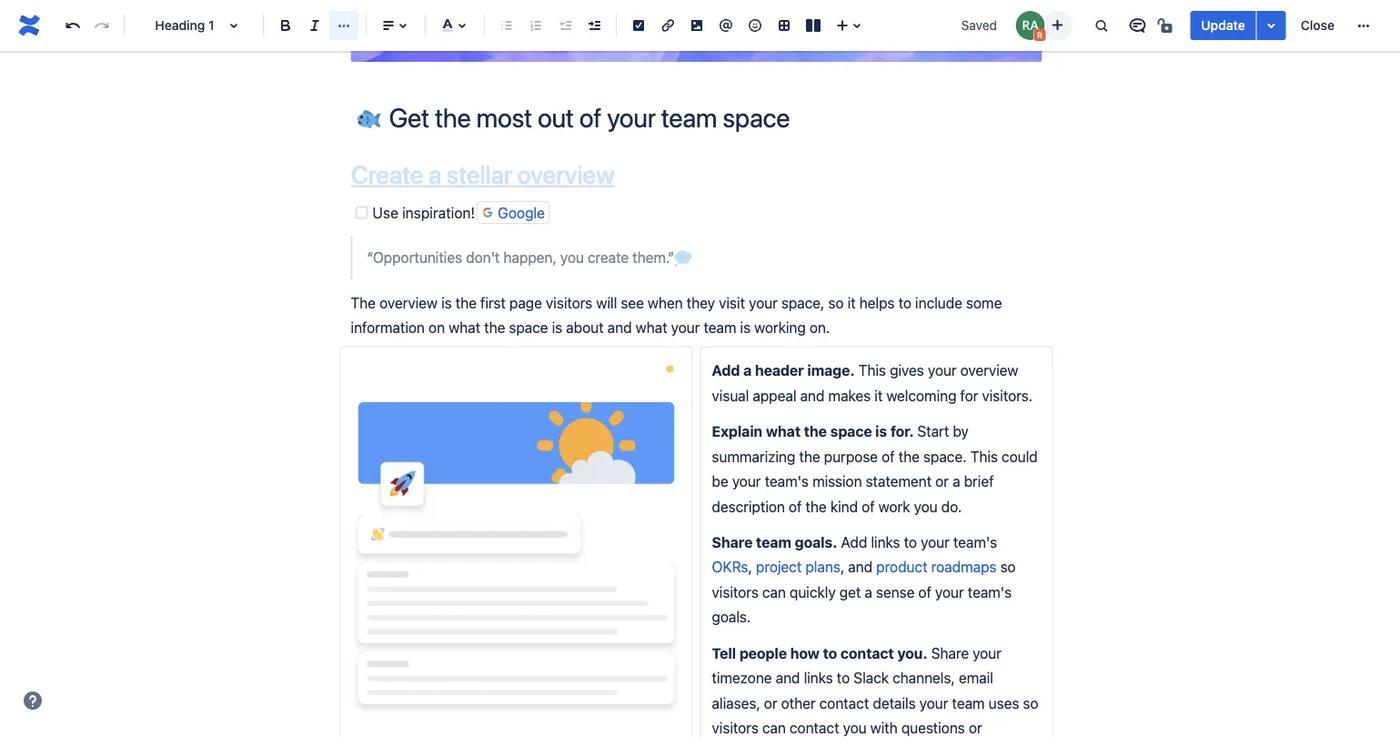 Task type: locate. For each thing, give the bounding box(es) containing it.
table image
[[773, 15, 795, 36]]

or inside share your timezone and links to slack channels, email aliases, or other contact details your team uses so visitors can contact you with questions
[[764, 695, 778, 712]]

2 vertical spatial team
[[952, 695, 985, 712]]

google
[[498, 204, 545, 222]]

0 horizontal spatial space
[[509, 319, 548, 336]]

team inside share your timezone and links to slack channels, email aliases, or other contact details your team uses so visitors can contact you with questions
[[952, 695, 985, 712]]

you left create
[[560, 249, 584, 267]]

don't
[[466, 249, 500, 267]]

to inside the overview is the first page visitors will see when they visit your space, so it helps to include some information on what the space is about and what your team is working on.
[[899, 294, 912, 312]]

0 horizontal spatial overview
[[380, 294, 438, 312]]

mention image
[[715, 15, 737, 36]]

they
[[687, 294, 715, 312]]

italic ⌘i image
[[304, 15, 326, 36]]

0 horizontal spatial share
[[712, 534, 753, 551]]

and inside the overview is the first page visitors will see when they visit your space, so it helps to include some information on what the space is about and what your team is working on.
[[608, 319, 632, 336]]

so inside so visitors can quickly get a sense of your team's goals.
[[1001, 559, 1016, 576]]

0 vertical spatial links
[[871, 534, 900, 551]]

1 vertical spatial add
[[841, 534, 867, 551]]

could
[[1002, 448, 1038, 465]]

0 horizontal spatial goals.
[[712, 609, 751, 626]]

1 vertical spatial team's
[[954, 534, 998, 551]]

your up the working on the top of the page
[[749, 294, 778, 312]]

description
[[712, 498, 785, 515]]

1 vertical spatial space
[[830, 423, 872, 440]]

add inside share team goals. add links to your team's okrs , project plans , and product roadmaps
[[841, 534, 867, 551]]

to inside share team goals. add links to your team's okrs , project plans , and product roadmaps
[[904, 534, 917, 551]]

Give this page a title text field
[[389, 103, 1042, 133]]

contact
[[841, 645, 894, 662], [820, 695, 869, 712], [790, 719, 839, 737]]

visitors
[[546, 294, 593, 312], [712, 584, 759, 601], [712, 719, 759, 737]]

team's down roadmaps
[[968, 584, 1012, 601]]

contact up slack
[[841, 645, 894, 662]]

heading
[[155, 18, 205, 33]]

helps
[[860, 294, 895, 312]]

do.
[[942, 498, 962, 515]]

1 vertical spatial visitors
[[712, 584, 759, 601]]

overview inside this gives your overview visual appeal and makes it welcoming for visitors.
[[961, 362, 1019, 380]]

0 vertical spatial this
[[859, 362, 886, 380]]

1 vertical spatial can
[[762, 719, 786, 737]]

or inside start by summarizing the purpose of the space. this could be your team's mission statement or a brief description of the kind of work you do.
[[936, 473, 949, 490]]

it right makes
[[875, 387, 883, 405]]

what right on
[[449, 319, 480, 336]]

your inside start by summarizing the purpose of the space. this could be your team's mission statement or a brief description of the kind of work you do.
[[732, 473, 761, 490]]

0 vertical spatial it
[[848, 294, 856, 312]]

inspiration!
[[402, 204, 475, 222]]

is
[[441, 294, 452, 312], [552, 319, 563, 336], [740, 319, 751, 336], [876, 423, 887, 440]]

working
[[755, 319, 806, 336]]

you inside share your timezone and links to slack channels, email aliases, or other contact details your team uses so visitors can contact you with questions
[[843, 719, 867, 737]]

0 horizontal spatial or
[[764, 695, 778, 712]]

explain
[[712, 423, 763, 440]]

page
[[510, 294, 542, 312]]

your up email
[[973, 645, 1002, 662]]

roadmaps
[[932, 559, 997, 576]]

you left do.
[[914, 498, 938, 515]]

contact down other
[[790, 719, 839, 737]]

details
[[873, 695, 916, 712]]

0 horizontal spatial team
[[704, 319, 737, 336]]

0 vertical spatial can
[[762, 584, 786, 601]]

1 vertical spatial so
[[1001, 559, 1016, 576]]

1 vertical spatial overview
[[380, 294, 438, 312]]

links down tell people how to contact you.
[[804, 670, 833, 687]]

0 vertical spatial share
[[712, 534, 753, 551]]

2 can from the top
[[762, 719, 786, 737]]

team's inside start by summarizing the purpose of the space. this could be your team's mission statement or a brief description of the kind of work you do.
[[765, 473, 809, 490]]

2 vertical spatial overview
[[961, 362, 1019, 380]]

product
[[876, 559, 928, 576]]

1 vertical spatial it
[[875, 387, 883, 405]]

0 horizontal spatial so
[[828, 294, 844, 312]]

team's inside so visitors can quickly get a sense of your team's goals.
[[968, 584, 1012, 601]]

contact down slack
[[820, 695, 869, 712]]

with
[[871, 719, 898, 737]]

2 vertical spatial visitors
[[712, 719, 759, 737]]

1 can from the top
[[762, 584, 786, 601]]

add
[[712, 362, 740, 380], [841, 534, 867, 551]]

links inside share your timezone and links to slack channels, email aliases, or other contact details your team uses so visitors can contact you with questions
[[804, 670, 833, 687]]

goals. up tell
[[712, 609, 751, 626]]

and down see
[[608, 319, 632, 336]]

the up purpose
[[804, 423, 827, 440]]

gives
[[890, 362, 924, 380]]

on.
[[810, 319, 830, 336]]

share
[[712, 534, 753, 551], [931, 645, 969, 662]]

confluence image
[[15, 11, 44, 40], [15, 11, 44, 40]]

team
[[704, 319, 737, 336], [756, 534, 792, 551], [952, 695, 985, 712]]

align left image
[[378, 15, 399, 36]]

your down product roadmaps link
[[935, 584, 964, 601]]

overview
[[517, 160, 615, 190], [380, 294, 438, 312], [961, 362, 1019, 380]]

0 horizontal spatial ,
[[748, 559, 752, 576]]

tell
[[712, 645, 736, 662]]

0 vertical spatial add
[[712, 362, 740, 380]]

1 horizontal spatial ,
[[841, 559, 845, 576]]

links inside share team goals. add links to your team's okrs , project plans , and product roadmaps
[[871, 534, 900, 551]]

of inside so visitors can quickly get a sense of your team's goals.
[[919, 584, 932, 601]]

goals.
[[795, 534, 838, 551], [712, 609, 751, 626]]

the overview is the first page visitors will see when they visit your space, so it helps to include some information on what the space is about and what your team is working on.
[[351, 294, 1006, 336]]

the
[[456, 294, 477, 312], [484, 319, 505, 336], [804, 423, 827, 440], [799, 448, 820, 465], [899, 448, 920, 465], [806, 498, 827, 515]]

overview for create a stellar overview
[[517, 160, 615, 190]]

a up inspiration!
[[429, 160, 442, 190]]

1 horizontal spatial add
[[841, 534, 867, 551]]

channels,
[[893, 670, 955, 687]]

makes
[[829, 387, 871, 405]]

action item image
[[628, 15, 650, 36]]

team's up roadmaps
[[954, 534, 998, 551]]

1 horizontal spatial links
[[871, 534, 900, 551]]

0 vertical spatial you
[[560, 249, 584, 267]]

is left for.
[[876, 423, 887, 440]]

and up other
[[776, 670, 800, 687]]

share up okrs link
[[712, 534, 753, 551]]

so inside the overview is the first page visitors will see when they visit your space, so it helps to include some information on what the space is about and what your team is working on.
[[828, 294, 844, 312]]

2 horizontal spatial overview
[[961, 362, 1019, 380]]

what down when
[[636, 319, 667, 336]]

space inside the overview is the first page visitors will see when they visit your space, so it helps to include some information on what the space is about and what your team is working on.
[[509, 319, 548, 336]]

0 vertical spatial contact
[[841, 645, 894, 662]]

summarizing
[[712, 448, 796, 465]]

add down kind
[[841, 534, 867, 551]]

is left about
[[552, 319, 563, 336]]

people
[[740, 645, 787, 662]]

your down channels,
[[920, 695, 949, 712]]

or down space.
[[936, 473, 949, 490]]

to left slack
[[837, 670, 850, 687]]

visitors down the okrs
[[712, 584, 759, 601]]

add up visual
[[712, 362, 740, 380]]

a inside so visitors can quickly get a sense of your team's goals.
[[865, 584, 872, 601]]

appeal
[[753, 387, 797, 405]]

, left project
[[748, 559, 752, 576]]

comment icon image
[[1127, 15, 1149, 36]]

1 vertical spatial you
[[914, 498, 938, 515]]

adjust update settings image
[[1261, 15, 1283, 36]]

mission
[[813, 473, 862, 490]]

and down image.
[[800, 387, 825, 405]]

1 horizontal spatial you
[[843, 719, 867, 737]]

1 vertical spatial this
[[971, 448, 998, 465]]

1 horizontal spatial or
[[936, 473, 949, 490]]

to right helps
[[899, 294, 912, 312]]

the down first on the top left of the page
[[484, 319, 505, 336]]

0 vertical spatial space
[[509, 319, 548, 336]]

2 vertical spatial contact
[[790, 719, 839, 737]]

so right roadmaps
[[1001, 559, 1016, 576]]

0 horizontal spatial this
[[859, 362, 886, 380]]

is down visit
[[740, 319, 751, 336]]

1 horizontal spatial overview
[[517, 160, 615, 190]]

your down they
[[671, 319, 700, 336]]

team down visit
[[704, 319, 737, 336]]

, up get
[[841, 559, 845, 576]]

slack
[[854, 670, 889, 687]]

uses
[[989, 695, 1019, 712]]

team's inside share team goals. add links to your team's okrs , project plans , and product roadmaps
[[954, 534, 998, 551]]

1 horizontal spatial so
[[1001, 559, 1016, 576]]

stellar
[[447, 160, 512, 190]]

1 vertical spatial contact
[[820, 695, 869, 712]]

1 horizontal spatial what
[[636, 319, 667, 336]]

this gives your overview visual appeal and makes it welcoming for visitors.
[[712, 362, 1033, 405]]

a right get
[[865, 584, 872, 601]]

share for okrs
[[712, 534, 753, 551]]

can inside so visitors can quickly get a sense of your team's goals.
[[762, 584, 786, 601]]

or left other
[[764, 695, 778, 712]]

0 vertical spatial team
[[704, 319, 737, 336]]

0 horizontal spatial what
[[449, 319, 480, 336]]

quickly
[[790, 584, 836, 601]]

share inside share your timezone and links to slack channels, email aliases, or other contact details your team uses so visitors can contact you with questions
[[931, 645, 969, 662]]

bold ⌘b image
[[275, 15, 297, 36]]

can down other
[[762, 719, 786, 737]]

heading 1 button
[[132, 5, 256, 45]]

statement
[[866, 473, 932, 490]]

more formatting image
[[333, 15, 355, 36]]

overview up information
[[380, 294, 438, 312]]

1 vertical spatial links
[[804, 670, 833, 687]]

your up the description on the right of page
[[732, 473, 761, 490]]

of down product roadmaps link
[[919, 584, 932, 601]]

space
[[509, 319, 548, 336], [830, 423, 872, 440]]

see
[[621, 294, 644, 312]]

add image, video, or file image
[[686, 15, 708, 36]]

you inside start by summarizing the purpose of the space. this could be your team's mission statement or a brief description of the kind of work you do.
[[914, 498, 938, 515]]

a left brief
[[953, 473, 960, 490]]

and inside this gives your overview visual appeal and makes it welcoming for visitors.
[[800, 387, 825, 405]]

1 horizontal spatial this
[[971, 448, 998, 465]]

can down project
[[762, 584, 786, 601]]

links
[[871, 534, 900, 551], [804, 670, 833, 687]]

redo ⌘⇧z image
[[91, 15, 113, 36]]

how
[[791, 645, 820, 662]]

tell people how to contact you.
[[712, 645, 928, 662]]

team up project
[[756, 534, 792, 551]]

2 vertical spatial you
[[843, 719, 867, 737]]

0 horizontal spatial links
[[804, 670, 833, 687]]

1 horizontal spatial share
[[931, 645, 969, 662]]

0 vertical spatial so
[[828, 294, 844, 312]]

,
[[748, 559, 752, 576], [841, 559, 845, 576]]

to up product in the bottom right of the page
[[904, 534, 917, 551]]

visitors up about
[[546, 294, 593, 312]]

you left with
[[843, 719, 867, 737]]

1 vertical spatial share
[[931, 645, 969, 662]]

1 horizontal spatial team
[[756, 534, 792, 551]]

create
[[351, 160, 423, 190]]

this up brief
[[971, 448, 998, 465]]

team down email
[[952, 695, 985, 712]]

the down "explain what the space is for."
[[799, 448, 820, 465]]

team's
[[765, 473, 809, 490], [954, 534, 998, 551], [968, 584, 1012, 601]]

it inside the overview is the first page visitors will see when they visit your space, so it helps to include some information on what the space is about and what your team is working on.
[[848, 294, 856, 312]]

start by summarizing the purpose of the space. this could be your team's mission statement or a brief description of the kind of work you do.
[[712, 423, 1042, 515]]

1 horizontal spatial it
[[875, 387, 883, 405]]

space down page
[[509, 319, 548, 336]]

by
[[953, 423, 969, 440]]

undo ⌘z image
[[62, 15, 84, 36]]

0 vertical spatial or
[[936, 473, 949, 490]]

of
[[882, 448, 895, 465], [789, 498, 802, 515], [862, 498, 875, 515], [919, 584, 932, 601]]

:thought_balloon: image
[[674, 250, 693, 269]]

timezone
[[712, 670, 772, 687]]

goals. up the plans
[[795, 534, 838, 551]]

:fish: image
[[357, 105, 381, 129], [357, 105, 381, 129]]

your up welcoming
[[928, 362, 957, 380]]

0 horizontal spatial it
[[848, 294, 856, 312]]

on
[[429, 319, 445, 336]]

other
[[781, 695, 816, 712]]

to inside share your timezone and links to slack channels, email aliases, or other contact details your team uses so visitors can contact you with questions
[[837, 670, 850, 687]]

what down 'appeal'
[[766, 423, 801, 440]]

2 vertical spatial so
[[1023, 695, 1039, 712]]

it left helps
[[848, 294, 856, 312]]

2 horizontal spatial team
[[952, 695, 985, 712]]

2 vertical spatial team's
[[968, 584, 1012, 601]]

what
[[449, 319, 480, 336], [636, 319, 667, 336], [766, 423, 801, 440]]

your up product roadmaps link
[[921, 534, 950, 551]]

this up makes
[[859, 362, 886, 380]]

share up email
[[931, 645, 969, 662]]

space up purpose
[[830, 423, 872, 440]]

so right uses
[[1023, 695, 1039, 712]]

this
[[859, 362, 886, 380], [971, 448, 998, 465]]

can
[[762, 584, 786, 601], [762, 719, 786, 737]]

1 horizontal spatial goals.
[[795, 534, 838, 551]]

link image
[[657, 15, 679, 36]]

or
[[936, 473, 949, 490], [764, 695, 778, 712]]

some
[[966, 294, 1002, 312]]

this inside start by summarizing the purpose of the space. this could be your team's mission statement or a brief description of the kind of work you do.
[[971, 448, 998, 465]]

get
[[840, 584, 861, 601]]

aliases,
[[712, 695, 760, 712]]

links up product in the bottom right of the page
[[871, 534, 900, 551]]

overview up google
[[517, 160, 615, 190]]

welcoming
[[887, 387, 957, 405]]

to
[[899, 294, 912, 312], [904, 534, 917, 551], [823, 645, 837, 662], [837, 670, 850, 687]]

and up get
[[848, 559, 873, 576]]

2 horizontal spatial so
[[1023, 695, 1039, 712]]

your
[[749, 294, 778, 312], [671, 319, 700, 336], [928, 362, 957, 380], [732, 473, 761, 490], [921, 534, 950, 551], [935, 584, 964, 601], [973, 645, 1002, 662], [920, 695, 949, 712]]

links for add
[[871, 534, 900, 551]]

visitors down aliases,
[[712, 719, 759, 737]]

0 vertical spatial team's
[[765, 473, 809, 490]]

0 vertical spatial overview
[[517, 160, 615, 190]]

1 vertical spatial team
[[756, 534, 792, 551]]

overview up 'visitors.'
[[961, 362, 1019, 380]]

team's down summarizing
[[765, 473, 809, 490]]

2 horizontal spatial you
[[914, 498, 938, 515]]

1 vertical spatial goals.
[[712, 609, 751, 626]]

0 vertical spatial visitors
[[546, 294, 593, 312]]

0 vertical spatial goals.
[[795, 534, 838, 551]]

so up "on."
[[828, 294, 844, 312]]

happen,
[[504, 249, 557, 267]]

a up visual
[[744, 362, 752, 380]]

1 vertical spatial or
[[764, 695, 778, 712]]

this inside this gives your overview visual appeal and makes it welcoming for visitors.
[[859, 362, 886, 380]]

share inside share team goals. add links to your team's okrs , project plans , and product roadmaps
[[712, 534, 753, 551]]



Task type: describe. For each thing, give the bounding box(es) containing it.
so inside share your timezone and links to slack channels, email aliases, or other contact details your team uses so visitors can contact you with questions
[[1023, 695, 1039, 712]]

is up on
[[441, 294, 452, 312]]

create a stellar overview
[[351, 160, 615, 190]]

your inside so visitors can quickly get a sense of your team's goals.
[[935, 584, 964, 601]]

share your timezone and links to slack channels, email aliases, or other contact details your team uses so visitors can contact you with questions
[[712, 645, 1042, 737]]

0 horizontal spatial add
[[712, 362, 740, 380]]

"opportunities
[[367, 249, 462, 267]]

1 horizontal spatial space
[[830, 423, 872, 440]]

email
[[959, 670, 993, 687]]

outdent ⇧tab image
[[554, 15, 576, 36]]

no restrictions image
[[1156, 15, 1178, 36]]

0 horizontal spatial you
[[560, 249, 584, 267]]

to right 'how'
[[823, 645, 837, 662]]

emoji image
[[744, 15, 766, 36]]

kind
[[831, 498, 858, 515]]

you.
[[898, 645, 928, 662]]

help image
[[22, 690, 44, 712]]

"opportunities don't happen, you create them."
[[367, 249, 674, 267]]

the left first on the top left of the page
[[456, 294, 477, 312]]

add a header image.
[[712, 362, 855, 380]]

of right kind
[[862, 498, 875, 515]]

plans
[[806, 559, 841, 576]]

visitors inside share your timezone and links to slack channels, email aliases, or other contact details your team uses so visitors can contact you with questions
[[712, 719, 759, 737]]

visitors inside so visitors can quickly get a sense of your team's goals.
[[712, 584, 759, 601]]

product roadmaps link
[[876, 559, 997, 576]]

your inside this gives your overview visual appeal and makes it welcoming for visitors.
[[928, 362, 957, 380]]

explain what the space is for.
[[712, 423, 918, 440]]

1
[[208, 18, 214, 33]]

update button
[[1191, 11, 1256, 40]]

visual
[[712, 387, 749, 405]]

team inside share team goals. add links to your team's okrs , project plans , and product roadmaps
[[756, 534, 792, 551]]

include
[[915, 294, 963, 312]]

project
[[756, 559, 802, 576]]

visitors.
[[982, 387, 1033, 405]]

close
[[1301, 18, 1335, 33]]

the down for.
[[899, 448, 920, 465]]

bullet list ⌘⇧8 image
[[496, 15, 518, 36]]

and inside share team goals. add links to your team's okrs , project plans , and product roadmaps
[[848, 559, 873, 576]]

overview inside the overview is the first page visitors will see when they visit your space, so it helps to include some information on what the space is about and what your team is working on.
[[380, 294, 438, 312]]

share team goals. add links to your team's okrs , project plans , and product roadmaps
[[712, 534, 1001, 576]]

find and replace image
[[1090, 15, 1112, 36]]

visitors inside the overview is the first page visitors will see when they visit your space, so it helps to include some information on what the space is about and what your team is working on.
[[546, 294, 593, 312]]

them."
[[633, 249, 674, 267]]

will
[[596, 294, 617, 312]]

so visitors can quickly get a sense of your team's goals.
[[712, 559, 1020, 626]]

start
[[918, 423, 949, 440]]

google button
[[477, 202, 550, 224]]

purpose
[[824, 448, 878, 465]]

heading 1
[[155, 18, 214, 33]]

2 horizontal spatial what
[[766, 423, 801, 440]]

space,
[[782, 294, 825, 312]]

be
[[712, 473, 729, 490]]

for.
[[891, 423, 914, 440]]

sense
[[876, 584, 915, 601]]

use
[[373, 204, 398, 222]]

use inspiration!
[[373, 204, 475, 222]]

Main content area, start typing to enter text. text field
[[340, 160, 1053, 737]]

information
[[351, 319, 425, 336]]

share for email
[[931, 645, 969, 662]]

create
[[588, 249, 629, 267]]

and inside share your timezone and links to slack channels, email aliases, or other contact details your team uses so visitors can contact you with questions
[[776, 670, 800, 687]]

:thought_balloon: image
[[674, 250, 693, 269]]

numbered list ⌘⇧7 image
[[525, 15, 547, 36]]

of up statement
[[882, 448, 895, 465]]

image.
[[808, 362, 855, 380]]

of right the description on the right of page
[[789, 498, 802, 515]]

more image
[[1353, 15, 1375, 36]]

update
[[1201, 18, 1246, 33]]

it inside this gives your overview visual appeal and makes it welcoming for visitors.
[[875, 387, 883, 405]]

invite to edit image
[[1047, 14, 1069, 36]]

overview for this gives your overview visual appeal and makes it welcoming for visitors.
[[961, 362, 1019, 380]]

visit
[[719, 294, 745, 312]]

when
[[648, 294, 683, 312]]

indent tab image
[[583, 15, 605, 36]]

a inside start by summarizing the purpose of the space. this could be your team's mission statement or a brief description of the kind of work you do.
[[953, 473, 960, 490]]

your inside share team goals. add links to your team's okrs , project plans , and product roadmaps
[[921, 534, 950, 551]]

work
[[879, 498, 910, 515]]

for
[[960, 387, 979, 405]]

brief
[[964, 473, 994, 490]]

team inside the overview is the first page visitors will see when they visit your space, so it helps to include some information on what the space is about and what your team is working on.
[[704, 319, 737, 336]]

close button
[[1290, 11, 1346, 40]]

project plans link
[[756, 559, 841, 576]]

the left kind
[[806, 498, 827, 515]]

saved
[[961, 18, 997, 33]]

first
[[480, 294, 506, 312]]

layouts image
[[803, 15, 824, 36]]

can inside share your timezone and links to slack channels, email aliases, or other contact details your team uses so visitors can contact you with questions
[[762, 719, 786, 737]]

okrs
[[712, 559, 748, 576]]

space.
[[924, 448, 967, 465]]

okrs link
[[712, 559, 748, 576]]

links for and
[[804, 670, 833, 687]]

about
[[566, 319, 604, 336]]

the
[[351, 294, 376, 312]]

editable content region
[[322, 0, 1071, 737]]

header
[[755, 362, 804, 380]]

goals. inside so visitors can quickly get a sense of your team's goals.
[[712, 609, 751, 626]]

goals. inside share team goals. add links to your team's okrs , project plans , and product roadmaps
[[795, 534, 838, 551]]

1 , from the left
[[748, 559, 752, 576]]

ruby anderson image
[[1016, 11, 1045, 40]]

2 , from the left
[[841, 559, 845, 576]]



Task type: vqa. For each thing, say whether or not it's contained in the screenshot.
overview for Create a stellar overview
yes



